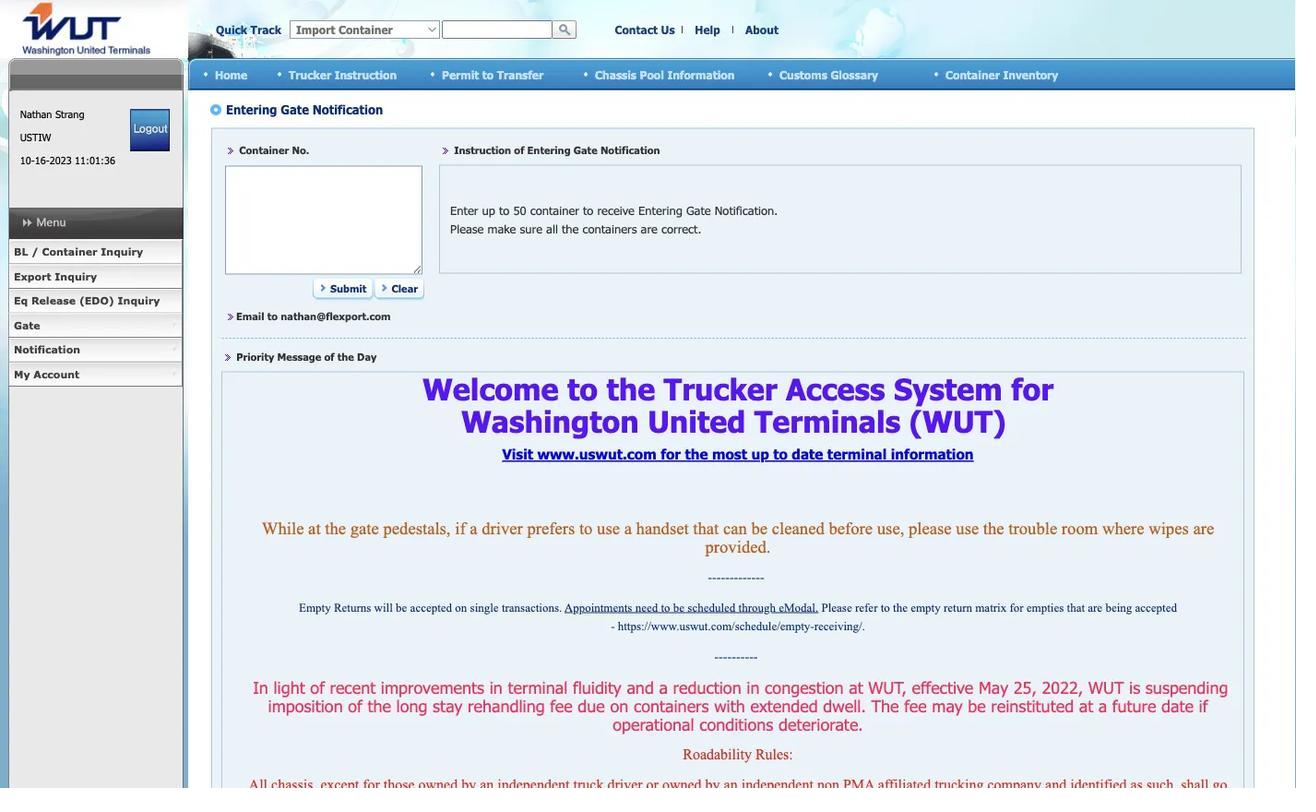 Task type: locate. For each thing, give the bounding box(es) containing it.
trucker instruction
[[289, 68, 397, 81]]

ustiw
[[20, 131, 51, 143]]

container up the 'export inquiry'
[[42, 245, 97, 258]]

0 vertical spatial inquiry
[[101, 245, 143, 258]]

inventory
[[1003, 68, 1059, 81]]

2 vertical spatial inquiry
[[118, 294, 160, 307]]

help
[[695, 23, 720, 36]]

login image
[[130, 109, 170, 151]]

my
[[14, 368, 30, 380]]

2023
[[49, 154, 72, 167]]

eq release (edo) inquiry
[[14, 294, 160, 307]]

customs glossary
[[780, 68, 878, 81]]

inquiry for (edo)
[[118, 294, 160, 307]]

0 horizontal spatial container
[[42, 245, 97, 258]]

10-16-2023 11:01:36
[[20, 154, 115, 167]]

inquiry up export inquiry link
[[101, 245, 143, 258]]

nathan
[[20, 108, 52, 120]]

bl / container inquiry
[[14, 245, 143, 258]]

gate link
[[8, 313, 183, 338]]

contact us
[[615, 23, 675, 36]]

inquiry down bl / container inquiry
[[55, 270, 97, 282]]

1 vertical spatial container
[[42, 245, 97, 258]]

pool
[[640, 68, 664, 81]]

bl
[[14, 245, 28, 258]]

customs
[[780, 68, 828, 81]]

contact us link
[[615, 23, 675, 36]]

transfer
[[497, 68, 544, 81]]

contact
[[615, 23, 658, 36]]

inquiry right (edo)
[[118, 294, 160, 307]]

export inquiry
[[14, 270, 97, 282]]

help link
[[695, 23, 720, 36]]

container
[[946, 68, 1000, 81], [42, 245, 97, 258]]

/
[[32, 245, 39, 258]]

eq
[[14, 294, 28, 307]]

container left inventory
[[946, 68, 1000, 81]]

information
[[667, 68, 735, 81]]

inquiry
[[101, 245, 143, 258], [55, 270, 97, 282], [118, 294, 160, 307]]

home
[[215, 68, 247, 81]]

None text field
[[442, 20, 553, 39]]

(edo)
[[79, 294, 114, 307]]

chassis
[[595, 68, 637, 81]]

0 vertical spatial container
[[946, 68, 1000, 81]]

1 vertical spatial inquiry
[[55, 270, 97, 282]]

11:01:36
[[75, 154, 115, 167]]

export
[[14, 270, 51, 282]]



Task type: vqa. For each thing, say whether or not it's contained in the screenshot.
Contact
yes



Task type: describe. For each thing, give the bounding box(es) containing it.
us
[[661, 23, 675, 36]]

export inquiry link
[[8, 264, 183, 289]]

quick track
[[216, 23, 281, 36]]

chassis pool information
[[595, 68, 735, 81]]

10-
[[20, 154, 35, 167]]

notification
[[14, 343, 80, 356]]

trucker
[[289, 68, 331, 81]]

instruction
[[335, 68, 397, 81]]

inquiry for container
[[101, 245, 143, 258]]

permit
[[442, 68, 479, 81]]

about link
[[746, 23, 779, 36]]

quick
[[216, 23, 247, 36]]

notification link
[[8, 338, 183, 362]]

my account
[[14, 368, 79, 380]]

permit to transfer
[[442, 68, 544, 81]]

nathan strang
[[20, 108, 84, 120]]

1 horizontal spatial container
[[946, 68, 1000, 81]]

release
[[31, 294, 76, 307]]

bl / container inquiry link
[[8, 240, 183, 264]]

track
[[251, 23, 281, 36]]

gate
[[14, 319, 40, 331]]

about
[[746, 23, 779, 36]]

account
[[34, 368, 79, 380]]

to
[[482, 68, 494, 81]]

container inventory
[[946, 68, 1059, 81]]

eq release (edo) inquiry link
[[8, 289, 183, 313]]

my account link
[[8, 362, 183, 387]]

strang
[[55, 108, 84, 120]]

16-
[[35, 154, 50, 167]]

glossary
[[831, 68, 878, 81]]



